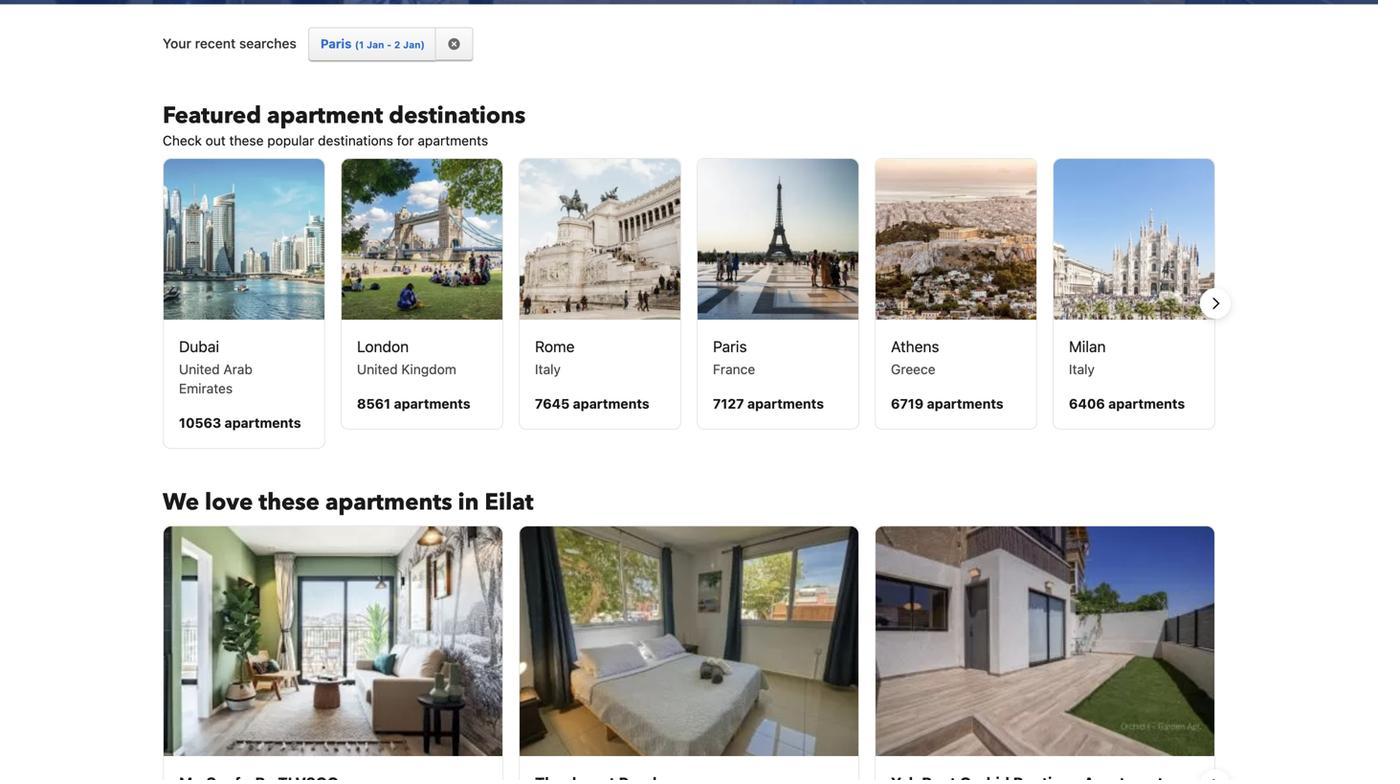 Task type: locate. For each thing, give the bounding box(es) containing it.
these right love
[[259, 487, 320, 518]]

0 vertical spatial paris
[[321, 36, 352, 51]]

7645 apartments
[[535, 396, 650, 412]]

italy for rome
[[535, 361, 561, 377]]

1 horizontal spatial italy
[[1070, 361, 1095, 377]]

paris left the (1
[[321, 36, 352, 51]]

for
[[397, 132, 414, 148]]

apartments down arab
[[225, 415, 301, 431]]

paris france
[[713, 337, 756, 377]]

italy down rome
[[535, 361, 561, 377]]

apartments right 6719 at the bottom right of page
[[927, 396, 1004, 412]]

mr. soof - by tlv2go section
[[163, 525, 504, 780]]

milan section
[[1053, 158, 1216, 430]]

athens
[[891, 337, 940, 356]]

apartments inside athens section
[[927, 396, 1004, 412]]

united for dubai
[[179, 361, 220, 377]]

paris inside paris france
[[713, 337, 747, 356]]

italy for milan
[[1070, 361, 1095, 377]]

apartments right 7127 at the right bottom of page
[[748, 396, 824, 412]]

0 vertical spatial these
[[229, 132, 264, 148]]

6406 apartments
[[1070, 396, 1186, 412]]

italy
[[535, 361, 561, 377], [1070, 361, 1095, 377]]

0 horizontal spatial paris
[[321, 36, 352, 51]]

1 horizontal spatial paris
[[713, 337, 747, 356]]

2 united from the left
[[357, 361, 398, 377]]

jan)
[[403, 39, 425, 50]]

destinations down apartment
[[318, 132, 393, 148]]

apartments for london
[[394, 396, 471, 412]]

paris
[[321, 36, 352, 51], [713, 337, 747, 356]]

1 vertical spatial paris
[[713, 337, 747, 356]]

1 horizontal spatial united
[[357, 361, 398, 377]]

london united kingdom
[[357, 337, 457, 377]]

1 vertical spatial next image
[[1205, 774, 1228, 780]]

your
[[163, 35, 192, 51]]

1 italy from the left
[[535, 361, 561, 377]]

recent
[[195, 35, 236, 51]]

6406
[[1070, 396, 1106, 412]]

2 italy from the left
[[1070, 361, 1095, 377]]

apartments
[[418, 132, 488, 148], [394, 396, 471, 412], [573, 396, 650, 412], [748, 396, 824, 412], [927, 396, 1004, 412], [1109, 396, 1186, 412], [225, 415, 301, 431], [326, 487, 452, 518]]

apartments right 6406
[[1109, 396, 1186, 412]]

italy inside rome italy
[[535, 361, 561, 377]]

destinations up the for
[[389, 100, 526, 131]]

apartments inside paris section
[[748, 396, 824, 412]]

1 next image from the top
[[1205, 292, 1228, 315]]

these right out
[[229, 132, 264, 148]]

apartments inside "rome" section
[[573, 396, 650, 412]]

apartments right 7645
[[573, 396, 650, 412]]

apartments inside london section
[[394, 396, 471, 412]]

united
[[179, 361, 220, 377], [357, 361, 398, 377]]

1 united from the left
[[179, 361, 220, 377]]

1 vertical spatial these
[[259, 487, 320, 518]]

athens section
[[875, 158, 1038, 430]]

apartments right the for
[[418, 132, 488, 148]]

dubai
[[179, 337, 219, 356]]

italy inside the milan italy
[[1070, 361, 1095, 377]]

2 next image from the top
[[1205, 774, 1228, 780]]

emirates
[[179, 380, 233, 396]]

united inside dubai united arab emirates
[[179, 361, 220, 377]]

apartments down kingdom
[[394, 396, 471, 412]]

yalarent orchid boutique apartments section
[[875, 525, 1216, 780]]

6719 apartments
[[891, 396, 1004, 412]]

next image inside featured apartment destinations region
[[1205, 292, 1228, 315]]

italy down milan at the top of page
[[1070, 361, 1095, 377]]

property types region
[[147, 525, 1231, 780]]

in
[[458, 487, 479, 518]]

dubai image
[[164, 159, 325, 320]]

united down london on the top
[[357, 361, 398, 377]]

0 horizontal spatial italy
[[535, 361, 561, 377]]

paris for paris (1 jan - 2 jan)
[[321, 36, 352, 51]]

next image inside property types region
[[1205, 774, 1228, 780]]

these
[[229, 132, 264, 148], [259, 487, 320, 518]]

0 horizontal spatial united
[[179, 361, 220, 377]]

london
[[357, 337, 409, 356]]

dubai united arab emirates
[[179, 337, 253, 396]]

united up emirates
[[179, 361, 220, 377]]

0 vertical spatial next image
[[1205, 292, 1228, 315]]

yalarent orchid boutique apartments image
[[876, 526, 1215, 756]]

destinations
[[389, 100, 526, 131], [318, 132, 393, 148]]

next image
[[1205, 292, 1228, 315], [1205, 774, 1228, 780]]

paris up france
[[713, 337, 747, 356]]

apartments inside "dubai" section
[[225, 415, 301, 431]]

apartments inside "milan" section
[[1109, 396, 1186, 412]]

united inside london united kingdom
[[357, 361, 398, 377]]

7127
[[713, 396, 744, 412]]

out
[[206, 132, 226, 148]]



Task type: describe. For each thing, give the bounding box(es) containing it.
8561 apartments
[[357, 396, 471, 412]]

london section
[[341, 158, 504, 430]]

apartments for dubai
[[225, 415, 301, 431]]

paris section
[[697, 158, 860, 430]]

6719
[[891, 396, 924, 412]]

greece
[[891, 361, 936, 377]]

7127 apartments
[[713, 396, 824, 412]]

popular
[[267, 132, 314, 148]]

love
[[205, 487, 253, 518]]

paris for paris france
[[713, 337, 747, 356]]

next image for property types region
[[1205, 774, 1228, 780]]

apartments for athens
[[927, 396, 1004, 412]]

7645
[[535, 396, 570, 412]]

the desert pearl section
[[519, 525, 860, 780]]

your recent searches
[[163, 35, 297, 51]]

milan italy
[[1070, 337, 1107, 377]]

milan
[[1070, 337, 1107, 356]]

these inside featured apartment destinations check out these popular destinations for apartments
[[229, 132, 264, 148]]

apartments left "in"
[[326, 487, 452, 518]]

paris
 - remove this item from your recent searches image
[[448, 37, 461, 51]]

eilat
[[485, 487, 534, 518]]

2
[[394, 39, 401, 50]]

1 vertical spatial destinations
[[318, 132, 393, 148]]

apartments inside featured apartment destinations check out these popular destinations for apartments
[[418, 132, 488, 148]]

united for london
[[357, 361, 398, 377]]

8561
[[357, 396, 391, 412]]

london image
[[342, 159, 503, 320]]

kingdom
[[402, 361, 457, 377]]

check
[[163, 132, 202, 148]]

we love these apartments in eilat
[[163, 487, 534, 518]]

10563
[[179, 415, 221, 431]]

milan image
[[1054, 159, 1215, 320]]

apartment
[[267, 100, 383, 131]]

featured
[[163, 100, 261, 131]]

apartments for rome
[[573, 396, 650, 412]]

jan
[[367, 39, 384, 50]]

france
[[713, 361, 756, 377]]

mr. soof - by tlv2go image
[[164, 526, 503, 756]]

we
[[163, 487, 199, 518]]

athens image
[[876, 159, 1037, 320]]

athens greece
[[891, 337, 940, 377]]

rome italy
[[535, 337, 575, 377]]

10563 apartments
[[179, 415, 301, 431]]

next image for featured apartment destinations region
[[1205, 292, 1228, 315]]

0 vertical spatial destinations
[[389, 100, 526, 131]]

arab
[[224, 361, 253, 377]]

paris (1 jan - 2 jan)
[[321, 36, 425, 51]]

dubai section
[[163, 158, 326, 449]]

(1
[[355, 39, 364, 50]]

apartments for paris
[[748, 396, 824, 412]]

-
[[387, 39, 392, 50]]

rome section
[[519, 158, 682, 430]]

featured apartment destinations check out these popular destinations for apartments
[[163, 100, 526, 148]]

searches
[[239, 35, 297, 51]]

apartments for milan
[[1109, 396, 1186, 412]]

rome image
[[520, 159, 681, 320]]

featured apartment destinations region
[[147, 158, 1231, 449]]

rome
[[535, 337, 575, 356]]

paris image
[[698, 159, 859, 320]]

the desert pearl image
[[520, 526, 859, 756]]



Task type: vqa. For each thing, say whether or not it's contained in the screenshot.


